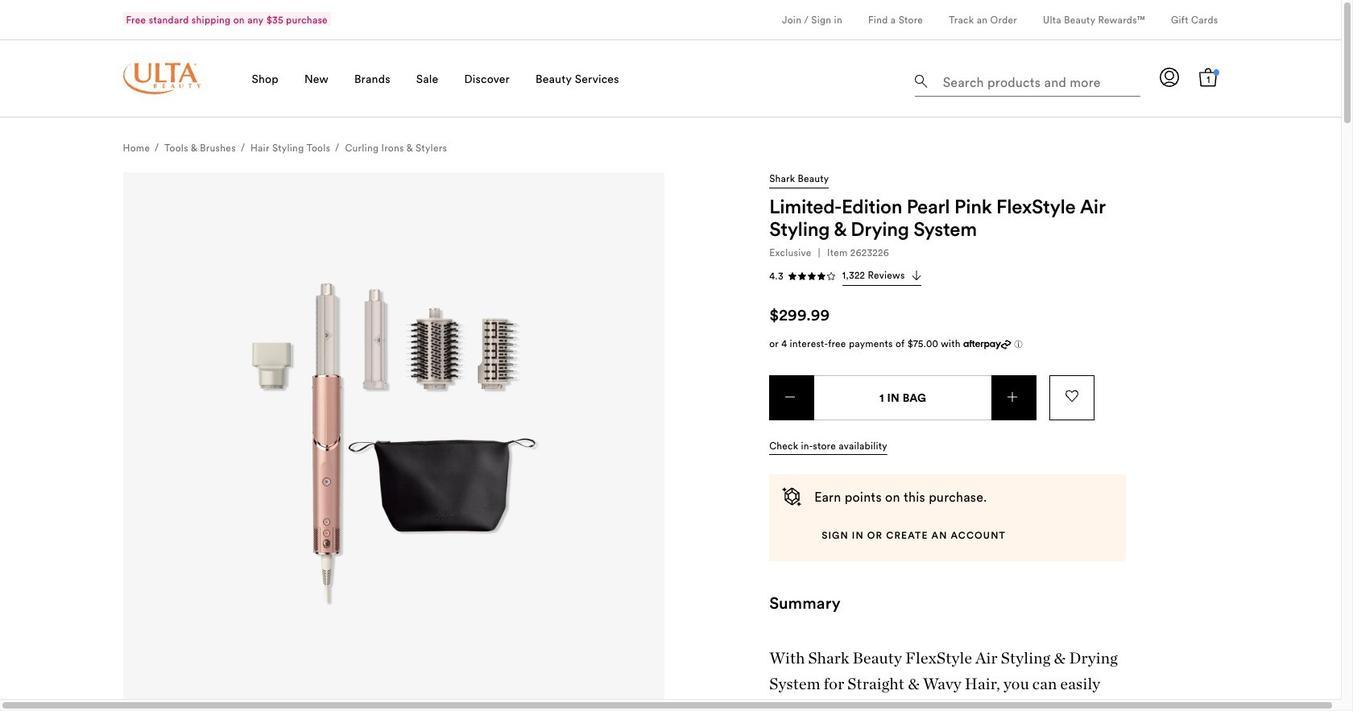 Task type: describe. For each thing, give the bounding box(es) containing it.
staroutlined image
[[826, 271, 836, 281]]

starfilled image
[[807, 271, 817, 281]]

log in to your ulta account image
[[1160, 67, 1180, 87]]

2 starfilled image from the left
[[797, 271, 807, 281]]



Task type: vqa. For each thing, say whether or not it's contained in the screenshot.
back to top image
no



Task type: locate. For each thing, give the bounding box(es) containing it.
withiconright image
[[912, 271, 921, 280]]

starfilled image
[[788, 271, 797, 281], [797, 271, 807, 281], [817, 271, 826, 281]]

3 starfilled image from the left
[[817, 271, 826, 281]]

remove bag item image
[[786, 392, 795, 402]]

add item to bag image
[[1008, 392, 1018, 402]]

shark beauty limited-edition pearl pink flexstyle air styling & drying system #1 image
[[123, 172, 664, 711]]

Search products and more search field
[[941, 64, 1136, 93]]

None search field
[[915, 61, 1141, 100]]

1 starfilled image from the left
[[788, 271, 797, 281]]



